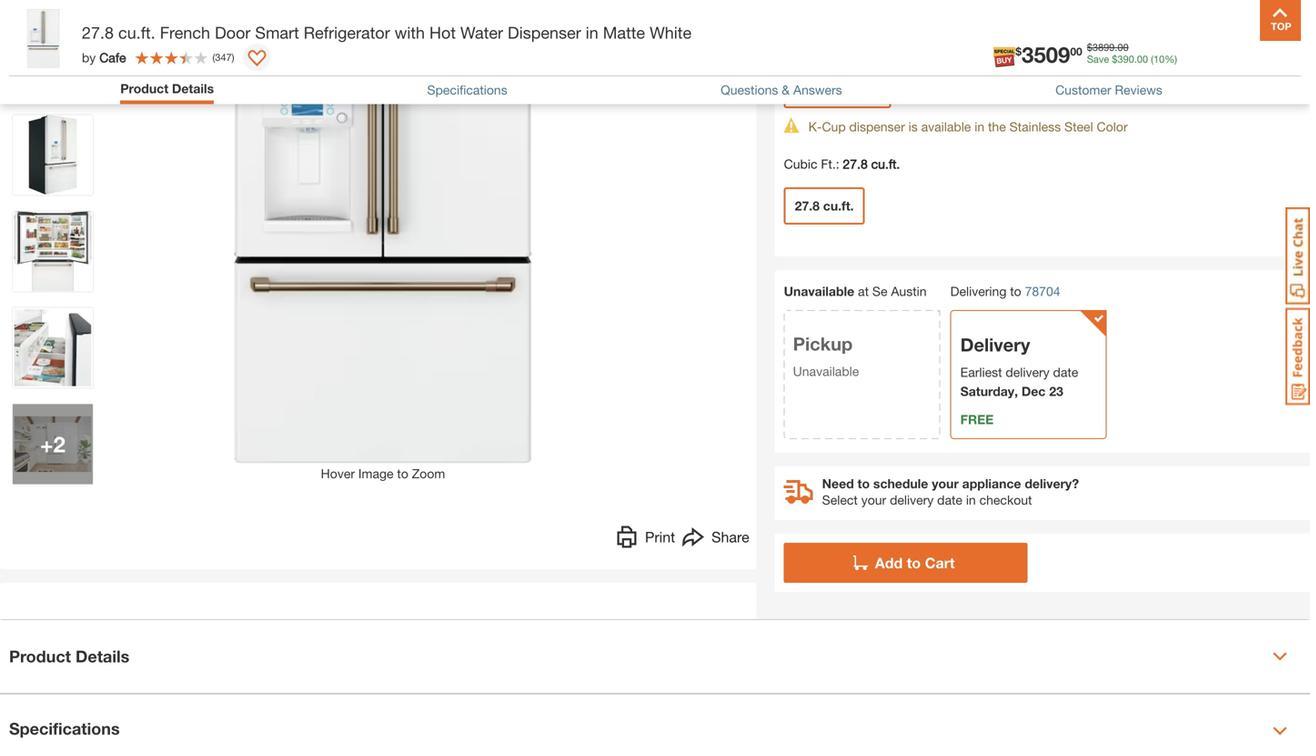 Task type: locate. For each thing, give the bounding box(es) containing it.
390
[[1117, 53, 1134, 65]]

customer reviews button
[[1055, 82, 1162, 97], [1055, 82, 1162, 97]]

1 vertical spatial date
[[937, 493, 962, 508]]

customer
[[1055, 82, 1111, 97]]

27.8 for 27.8 cu.ft.  ‍french door smart refrigerator with hot water dispenser ‍in matte white
[[82, 23, 114, 42]]

to inside hover image to zoom button
[[397, 466, 408, 481]]

available
[[921, 119, 971, 134]]

product
[[120, 81, 168, 96], [9, 647, 71, 667]]

&
[[782, 82, 790, 97]]

.
[[1115, 41, 1117, 53], [1134, 53, 1137, 65]]

78704 link
[[1025, 282, 1060, 301]]

1 horizontal spatial (
[[1151, 53, 1153, 65]]

2 horizontal spatial $
[[1112, 53, 1117, 65]]

delivery up dec
[[1006, 365, 1050, 380]]

cafe
[[99, 50, 126, 65]]

00 left 10
[[1137, 53, 1148, 65]]

share
[[712, 529, 749, 546]]

display image
[[248, 50, 266, 68]]

0 horizontal spatial 00
[[1070, 45, 1082, 58]]

in inside "need to schedule your appliance delivery? select your delivery date in checkout"
[[966, 493, 976, 508]]

add to cart
[[875, 555, 955, 572]]

0 horizontal spatial date
[[937, 493, 962, 508]]

cu.ft. down the :
[[823, 198, 854, 213]]

2 horizontal spatial 27.8
[[843, 156, 868, 171]]

door
[[215, 23, 251, 42]]

00 inside $ 3509 00
[[1070, 45, 1082, 58]]

2 vertical spatial 27.8
[[795, 198, 820, 213]]

27.8 down cubic at the top of page
[[795, 198, 820, 213]]

. right save
[[1115, 41, 1117, 53]]

your down schedule
[[861, 493, 886, 508]]

date inside delivery earliest delivery date saturday, dec 23
[[1053, 365, 1078, 380]]

. left 10
[[1134, 53, 1137, 65]]

to inside "need to schedule your appliance delivery? select your delivery date in checkout"
[[857, 476, 870, 491]]

1 vertical spatial water
[[814, 67, 848, 82]]

k-cup dispenser is available in the stainless steel color
[[808, 119, 1128, 134]]

caret image
[[1273, 724, 1287, 739]]

hot water link
[[790, 67, 848, 82]]

27.8 up by cafe in the left of the page
[[82, 23, 114, 42]]

water up answers
[[814, 67, 848, 82]]

00 right 3899 on the right
[[1117, 41, 1129, 53]]

2 vertical spatial cu.ft.
[[823, 198, 854, 213]]

0 vertical spatial date
[[1053, 365, 1078, 380]]

00 left save
[[1070, 45, 1082, 58]]

date down appliance
[[937, 493, 962, 508]]

to
[[1010, 284, 1021, 299], [397, 466, 408, 481], [857, 476, 870, 491], [907, 555, 921, 572]]

( left )
[[212, 51, 215, 63]]

0 vertical spatial your
[[932, 476, 959, 491]]

1 horizontal spatial specifications
[[427, 82, 507, 97]]

$ up stainless
[[1016, 45, 1022, 58]]

$ right save
[[1112, 53, 1117, 65]]

white
[[650, 23, 691, 42]]

1 horizontal spatial $
[[1087, 41, 1092, 53]]

0 vertical spatial water
[[460, 23, 503, 42]]

0 horizontal spatial (
[[212, 51, 215, 63]]

$
[[1087, 41, 1092, 53], [1016, 45, 1022, 58], [1112, 53, 1117, 65]]

smart
[[255, 23, 299, 42]]

print button
[[616, 526, 675, 553]]

in down appliance
[[966, 493, 976, 508]]

product image image
[[14, 9, 73, 68]]

4_cfe28tp4mw2_bz_left view image
[[13, 212, 93, 292]]

pickup
[[793, 333, 853, 355]]

answers
[[793, 82, 842, 97]]

to inside delivering to 78704
[[1010, 284, 1021, 299]]

$ left 390
[[1087, 41, 1092, 53]]

product details
[[120, 81, 214, 96], [9, 647, 129, 667]]

hot water
[[790, 67, 848, 82]]

1 vertical spatial cu.ft.
[[871, 156, 900, 171]]

saturday,
[[960, 384, 1018, 399]]

unavailable down pickup
[[793, 364, 859, 379]]

0 horizontal spatial cu.ft.
[[118, 23, 155, 42]]

0 horizontal spatial delivery
[[890, 493, 934, 508]]

specifications
[[427, 82, 507, 97], [9, 719, 120, 739]]

0 horizontal spatial 27.8
[[82, 23, 114, 42]]

0 vertical spatial cu.ft.
[[118, 23, 155, 42]]

1 horizontal spatial details
[[172, 81, 214, 96]]

your
[[932, 476, 959, 491], [861, 493, 886, 508]]

delivery
[[1006, 365, 1050, 380], [890, 493, 934, 508]]

0 vertical spatial details
[[172, 81, 214, 96]]

to right add
[[907, 555, 921, 572]]

1 vertical spatial product
[[9, 647, 71, 667]]

10
[[1153, 53, 1165, 65]]

austin
[[891, 284, 927, 299]]

1 vertical spatial in
[[966, 493, 976, 508]]

details
[[172, 81, 214, 96], [76, 647, 129, 667]]

1 vertical spatial 27.8
[[843, 156, 868, 171]]

delivery
[[960, 334, 1030, 356]]

0 horizontal spatial your
[[861, 493, 886, 508]]

date
[[1053, 365, 1078, 380], [937, 493, 962, 508]]

add to cart button
[[784, 543, 1028, 583]]

to inside add to cart button
[[907, 555, 921, 572]]

3509
[[1022, 41, 1070, 67]]

delivery down schedule
[[890, 493, 934, 508]]

1 vertical spatial delivery
[[890, 493, 934, 508]]

$ for 3509
[[1016, 45, 1022, 58]]

0 vertical spatial product details
[[120, 81, 214, 96]]

dispenser
[[849, 119, 905, 134]]

cubic
[[784, 156, 817, 171]]

1 horizontal spatial 27.8
[[795, 198, 820, 213]]

2_cfe28tp4mw2_bz_open view image
[[13, 19, 93, 99]]

by cafe
[[82, 50, 126, 65]]

unavailable
[[784, 284, 854, 299], [793, 364, 859, 379]]

( left %)
[[1151, 53, 1153, 65]]

delivering to 78704
[[950, 284, 1060, 299]]

78704
[[1025, 284, 1060, 299]]

1 vertical spatial your
[[861, 493, 886, 508]]

0 horizontal spatial water
[[460, 23, 503, 42]]

$ inside $ 3509 00
[[1016, 45, 1022, 58]]

to left the zoom
[[397, 466, 408, 481]]

stainless
[[1009, 119, 1061, 134]]

delivery inside delivery earliest delivery date saturday, dec 23
[[1006, 365, 1050, 380]]

1 horizontal spatial water
[[814, 67, 848, 82]]

0 vertical spatial product
[[120, 81, 168, 96]]

1 vertical spatial details
[[76, 647, 129, 667]]

0 vertical spatial 27.8
[[82, 23, 114, 42]]

in left the on the right top of page
[[975, 119, 984, 134]]

:
[[836, 156, 839, 171]]

(
[[212, 51, 215, 63], [1151, 53, 1153, 65]]

dispenser
[[508, 23, 581, 42]]

0 vertical spatial unavailable
[[784, 284, 854, 299]]

at
[[858, 284, 869, 299]]

1 horizontal spatial cu.ft.
[[823, 198, 854, 213]]

by
[[82, 50, 96, 65]]

in
[[975, 119, 984, 134], [966, 493, 976, 508]]

27.8 right the :
[[843, 156, 868, 171]]

to left 78704
[[1010, 284, 1021, 299]]

23
[[1049, 384, 1063, 399]]

cu.ft. down dispenser
[[871, 156, 900, 171]]

to right need
[[857, 476, 870, 491]]

27.8
[[82, 23, 114, 42], [843, 156, 868, 171], [795, 198, 820, 213]]

reviews
[[1115, 82, 1162, 97]]

1 horizontal spatial delivery
[[1006, 365, 1050, 380]]

to for delivering
[[1010, 284, 1021, 299]]

$ 3509 00
[[1016, 41, 1082, 67]]

0 vertical spatial delivery
[[1006, 365, 1050, 380]]

1 horizontal spatial date
[[1053, 365, 1078, 380]]

00
[[1117, 41, 1129, 53], [1070, 45, 1082, 58], [1137, 53, 1148, 65]]

delivery inside "need to schedule your appliance delivery? select your delivery date in checkout"
[[890, 493, 934, 508]]

0 horizontal spatial $
[[1016, 45, 1022, 58]]

cu.ft. up cafe
[[118, 23, 155, 42]]

unavailable left at
[[784, 284, 854, 299]]

your right schedule
[[932, 476, 959, 491]]

date up 23
[[1053, 365, 1078, 380]]

cu.ft.
[[118, 23, 155, 42], [871, 156, 900, 171], [823, 198, 854, 213]]

water right with hot
[[460, 23, 503, 42]]

hover
[[321, 466, 355, 481]]

refrigerator
[[304, 23, 390, 42]]

schedule
[[873, 476, 928, 491]]

product details button
[[120, 81, 214, 100], [120, 81, 214, 96], [0, 621, 1310, 693]]

specifications button
[[427, 82, 507, 97], [427, 82, 507, 97], [0, 695, 1310, 741]]

1 vertical spatial specifications
[[9, 719, 120, 739]]



Task type: vqa. For each thing, say whether or not it's contained in the screenshot.
$ 18 57 at bottom
no



Task type: describe. For each thing, give the bounding box(es) containing it.
cu.ft. for 27.8 cu.ft.  ‍french door smart refrigerator with hot water dispenser ‍in matte white
[[118, 23, 155, 42]]

cart
[[925, 555, 955, 572]]

6_cfe28tp4mw2_bz_life style image
[[13, 405, 93, 485]]

27.8 cu.ft.  ‍french door smart refrigerator with hot water dispenser ‍in matte white
[[82, 23, 691, 42]]

image
[[358, 466, 393, 481]]

customer reviews
[[1055, 82, 1162, 97]]

questions
[[721, 82, 778, 97]]

2 horizontal spatial 00
[[1137, 53, 1148, 65]]

‍french
[[155, 23, 210, 42]]

top button
[[1260, 0, 1301, 41]]

questions & answers
[[721, 82, 842, 97]]

$ for 3899
[[1087, 41, 1092, 53]]

cu.ft. for 27.8 cu.ft.
[[823, 198, 854, 213]]

need
[[822, 476, 854, 491]]

ft.
[[821, 156, 836, 171]]

need to schedule your appliance delivery? select your delivery date in checkout
[[822, 476, 1079, 508]]

select
[[822, 493, 858, 508]]

print
[[645, 529, 675, 546]]

the
[[988, 119, 1006, 134]]

1 horizontal spatial .
[[1134, 53, 1137, 65]]

to for need
[[857, 476, 870, 491]]

3899
[[1092, 41, 1115, 53]]

0 horizontal spatial specifications
[[9, 719, 120, 739]]

( inside the $ 3899 . 00 save $ 390 . 00 ( 10 %)
[[1151, 53, 1153, 65]]

1 horizontal spatial product
[[120, 81, 168, 96]]

cubic ft. : 27.8 cu.ft.
[[784, 156, 900, 171]]

delivery earliest delivery date saturday, dec 23
[[960, 334, 1078, 399]]

5_cfe28tp4mw2_bz_alt view image
[[13, 308, 93, 388]]

checkout
[[979, 493, 1032, 508]]

1 vertical spatial product details
[[9, 647, 129, 667]]

unavailable at se austin
[[784, 284, 927, 299]]

add
[[875, 555, 903, 572]]

hot
[[790, 67, 811, 82]]

k-
[[808, 119, 822, 134]]

0 horizontal spatial .
[[1115, 41, 1117, 53]]

date inside "need to schedule your appliance delivery? select your delivery date in checkout"
[[937, 493, 962, 508]]

27.8 cu.ft.
[[795, 198, 854, 213]]

1 horizontal spatial your
[[932, 476, 959, 491]]

save
[[1087, 53, 1109, 65]]

2
[[53, 431, 65, 457]]

is
[[908, 119, 918, 134]]

color
[[1097, 119, 1128, 134]]

$ 3899 . 00 save $ 390 . 00 ( 10 %)
[[1087, 41, 1177, 65]]

share button
[[682, 526, 749, 553]]

0 horizontal spatial product
[[9, 647, 71, 667]]

delivery?
[[1025, 476, 1079, 491]]

)
[[232, 51, 234, 63]]

+ 2
[[40, 431, 65, 457]]

2 horizontal spatial cu.ft.
[[871, 156, 900, 171]]

feedback link image
[[1285, 307, 1310, 406]]

to for add
[[907, 555, 921, 572]]

se
[[872, 284, 887, 299]]

+
[[40, 431, 53, 457]]

‍in matte
[[581, 23, 645, 42]]

( 347 )
[[212, 51, 234, 63]]

0 horizontal spatial details
[[76, 647, 129, 667]]

steel
[[1064, 119, 1093, 134]]

347
[[215, 51, 232, 63]]

27.8 for 27.8 cu.ft.
[[795, 198, 820, 213]]

dec
[[1021, 384, 1046, 399]]

live chat image
[[1285, 207, 1310, 305]]

zoom
[[412, 466, 445, 481]]

pickup unavailable
[[793, 333, 859, 379]]

1 vertical spatial unavailable
[[793, 364, 859, 379]]

delivering
[[950, 284, 1006, 299]]

earliest
[[960, 365, 1002, 380]]

1 horizontal spatial 00
[[1117, 41, 1129, 53]]

0 vertical spatial specifications
[[427, 82, 507, 97]]

cup
[[822, 119, 846, 134]]

free
[[960, 412, 994, 427]]

%)
[[1165, 53, 1177, 65]]

with hot
[[395, 23, 456, 42]]

hover image to zoom
[[321, 466, 445, 481]]

hover image to zoom button
[[110, 0, 656, 484]]

3_cfe28tp4mw2_ss_right view image
[[13, 115, 93, 195]]

0 vertical spatial in
[[975, 119, 984, 134]]

appliance
[[962, 476, 1021, 491]]



